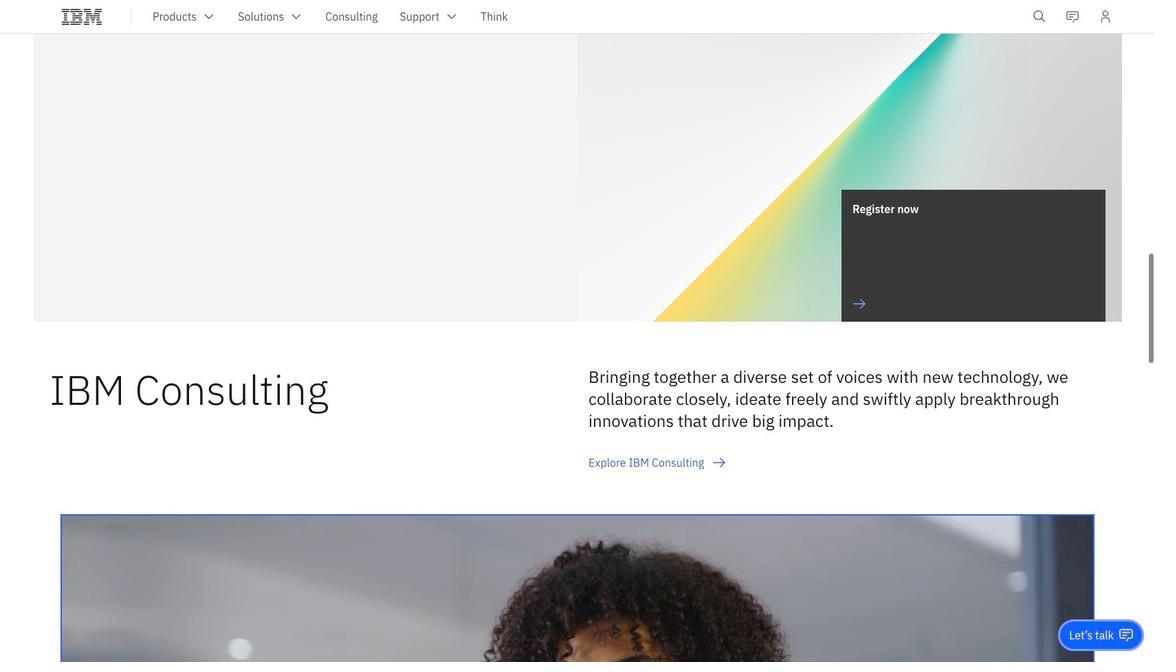 Task type: locate. For each thing, give the bounding box(es) containing it.
let's talk element
[[1070, 628, 1114, 643]]



